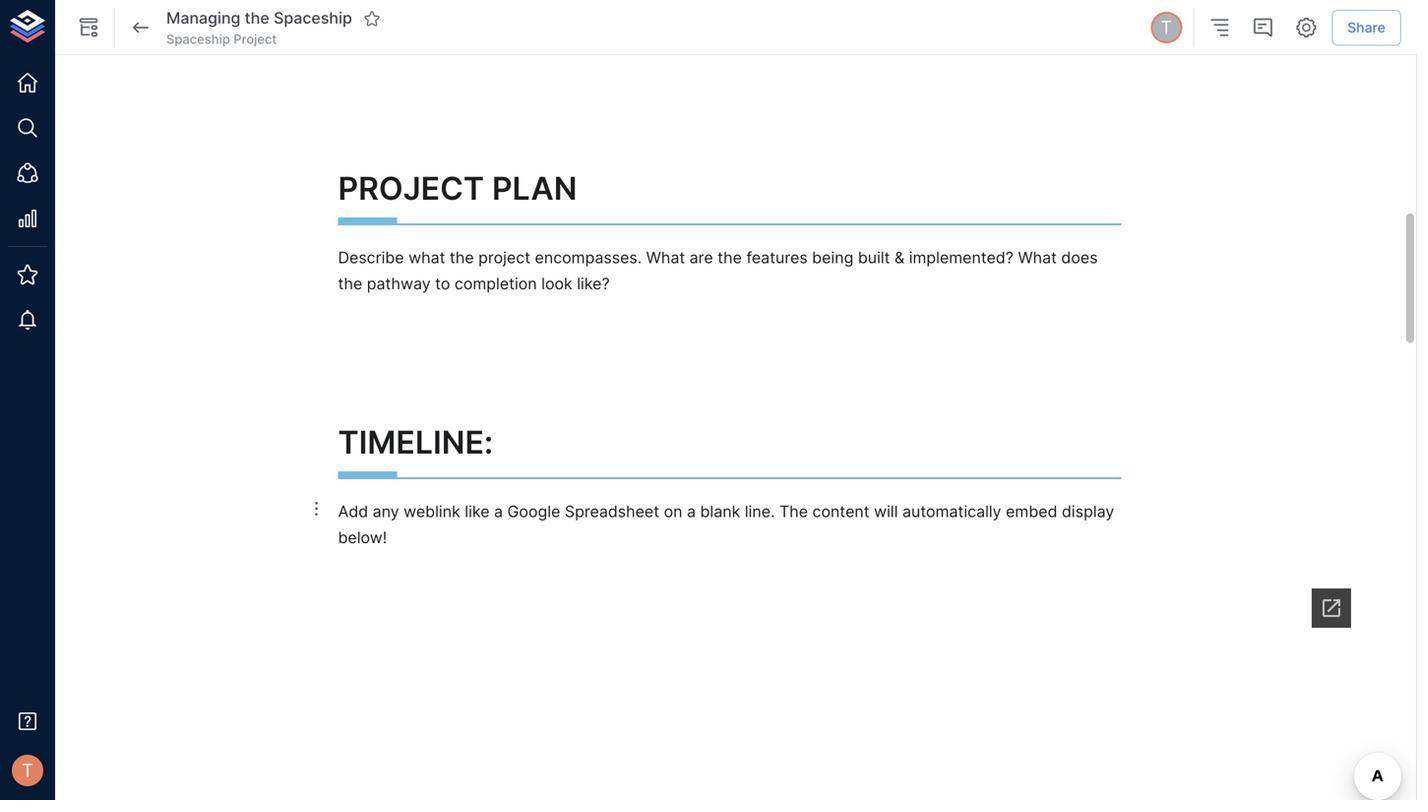 Task type: vqa. For each thing, say whether or not it's contained in the screenshot.
Release Notes image on the bottom left
no



Task type: locate. For each thing, give the bounding box(es) containing it.
0 horizontal spatial t
[[22, 760, 33, 781]]

blank
[[700, 502, 740, 521]]

1 horizontal spatial spaceship
[[274, 9, 352, 28]]

spaceship left 'favorite' image on the top left
[[274, 9, 352, 28]]

1 a from the left
[[494, 502, 503, 521]]

1 vertical spatial t button
[[6, 749, 49, 792]]

what left 'does'
[[1018, 248, 1057, 267]]

encompasses.
[[535, 248, 642, 267]]

0 vertical spatial t
[[1161, 17, 1172, 38]]

the
[[245, 9, 270, 28], [450, 248, 474, 267], [718, 248, 742, 267], [338, 274, 362, 293]]

go back image
[[129, 16, 153, 39]]

any
[[373, 502, 399, 521]]

1 horizontal spatial what
[[1018, 248, 1057, 267]]

display
[[1062, 502, 1114, 521]]

like
[[465, 502, 490, 521]]

0 horizontal spatial a
[[494, 502, 503, 521]]

1 vertical spatial spaceship
[[166, 31, 230, 47]]

a right on
[[687, 502, 696, 521]]

what left are
[[646, 248, 685, 267]]

1 horizontal spatial t
[[1161, 17, 1172, 38]]

spaceship project
[[166, 31, 277, 47]]

below!
[[338, 528, 387, 547]]

t
[[1161, 17, 1172, 38], [22, 760, 33, 781]]

embed
[[1006, 502, 1058, 521]]

0 vertical spatial t button
[[1148, 9, 1185, 46]]

2 a from the left
[[687, 502, 696, 521]]

a right like
[[494, 502, 503, 521]]

0 horizontal spatial what
[[646, 248, 685, 267]]

project
[[234, 31, 277, 47]]

0 horizontal spatial spaceship
[[166, 31, 230, 47]]

the up 'project'
[[245, 9, 270, 28]]

implemented?
[[909, 248, 1014, 267]]

t button
[[1148, 9, 1185, 46], [6, 749, 49, 792]]

pathway
[[367, 274, 431, 293]]

spaceship down managing
[[166, 31, 230, 47]]

1 horizontal spatial a
[[687, 502, 696, 521]]

content
[[813, 502, 870, 521]]

managing the spaceship
[[166, 9, 352, 28]]

on
[[664, 502, 683, 521]]

share button
[[1332, 10, 1402, 46]]

managing
[[166, 9, 241, 28]]

0 vertical spatial spaceship
[[274, 9, 352, 28]]

weblink
[[404, 502, 460, 521]]

features
[[746, 248, 808, 267]]

spaceship
[[274, 9, 352, 28], [166, 31, 230, 47]]

add
[[338, 502, 368, 521]]

describe
[[338, 248, 404, 267]]

plan
[[492, 169, 577, 207]]

project plan
[[338, 169, 577, 207]]

a
[[494, 502, 503, 521], [687, 502, 696, 521]]

what
[[646, 248, 685, 267], [1018, 248, 1057, 267]]



Task type: describe. For each thing, give the bounding box(es) containing it.
spaceship project link
[[166, 30, 277, 48]]

share
[[1348, 19, 1386, 36]]

automatically
[[903, 502, 1002, 521]]

what
[[409, 248, 445, 267]]

to
[[435, 274, 450, 293]]

built
[[858, 248, 890, 267]]

add any weblink like a google spreadsheet on a blank line. the content will automatically embed display below!
[[338, 502, 1119, 547]]

2 what from the left
[[1018, 248, 1057, 267]]

0 horizontal spatial t button
[[6, 749, 49, 792]]

project
[[479, 248, 531, 267]]

project
[[338, 169, 484, 207]]

are
[[690, 248, 713, 267]]

spreadsheet
[[565, 502, 659, 521]]

google
[[507, 502, 560, 521]]

does
[[1061, 248, 1098, 267]]

table of contents image
[[1208, 16, 1231, 39]]

like?
[[577, 274, 610, 293]]

the up to
[[450, 248, 474, 267]]

the down describe
[[338, 274, 362, 293]]

1 vertical spatial t
[[22, 760, 33, 781]]

describe what the project encompasses. what are the features being built & implemented? what does the pathway to completion look like?
[[338, 248, 1102, 293]]

1 what from the left
[[646, 248, 685, 267]]

1 horizontal spatial t button
[[1148, 9, 1185, 46]]

being
[[812, 248, 854, 267]]

line.
[[745, 502, 775, 521]]

comments image
[[1251, 16, 1275, 39]]

timeline:
[[338, 423, 493, 461]]

will
[[874, 502, 898, 521]]

look
[[541, 274, 573, 293]]

the right are
[[718, 248, 742, 267]]

completion
[[455, 274, 537, 293]]

favorite image
[[363, 10, 381, 27]]

&
[[895, 248, 905, 267]]

show wiki image
[[77, 16, 100, 39]]

settings image
[[1294, 16, 1318, 39]]

the
[[779, 502, 808, 521]]



